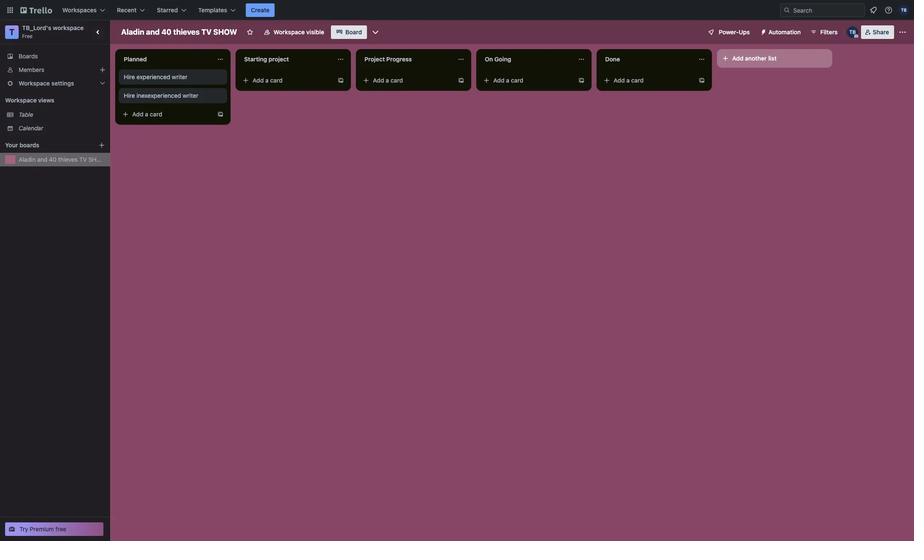 Task type: vqa. For each thing, say whether or not it's contained in the screenshot.
the show menu image
yes



Task type: locate. For each thing, give the bounding box(es) containing it.
add a card for progress
[[373, 77, 403, 84]]

1 create from template… image from the left
[[458, 77, 464, 84]]

a for progress
[[386, 77, 389, 84]]

free
[[22, 33, 33, 39]]

1 vertical spatial thieves
[[58, 156, 78, 163]]

members
[[19, 66, 44, 73]]

and
[[146, 28, 160, 36], [37, 156, 47, 163]]

workspaces
[[62, 6, 97, 14]]

tv
[[201, 28, 212, 36], [79, 156, 87, 163]]

board link
[[331, 25, 367, 39]]

on going
[[485, 56, 511, 63]]

this member is an admin of this board. image
[[854, 34, 858, 38]]

writer for hire inexexperienced writer
[[183, 92, 198, 99]]

hire left inexexperienced
[[124, 92, 135, 99]]

show down templates dropdown button
[[213, 28, 237, 36]]

hire for hire experienced writer
[[124, 73, 135, 81]]

boards link
[[0, 50, 110, 63]]

hire experienced writer link
[[124, 73, 222, 81]]

add a card button down starting project text field
[[239, 74, 334, 87]]

1 vertical spatial workspace
[[19, 80, 50, 87]]

0 vertical spatial writer
[[172, 73, 187, 81]]

0 vertical spatial thieves
[[173, 28, 200, 36]]

add a card down project progress
[[373, 77, 403, 84]]

add left another
[[732, 55, 744, 62]]

create button
[[246, 3, 275, 17]]

aladin and 40 thieves tv show inside aladin and 40 thieves tv show text field
[[121, 28, 237, 36]]

40 down your boards with 1 items element
[[49, 156, 56, 163]]

1 horizontal spatial create from template… image
[[578, 77, 585, 84]]

add a card button down on going text box
[[480, 74, 575, 87]]

add a card down done on the right
[[614, 77, 644, 84]]

create from template… image for starting project
[[337, 77, 344, 84]]

0 vertical spatial aladin and 40 thieves tv show
[[121, 28, 237, 36]]

hire inside hire inexexperienced writer link
[[124, 92, 135, 99]]

add down on going
[[493, 77, 505, 84]]

Search field
[[790, 4, 865, 17]]

1 vertical spatial aladin and 40 thieves tv show
[[19, 156, 107, 163]]

1 vertical spatial writer
[[183, 92, 198, 99]]

create from template… image
[[337, 77, 344, 84], [698, 77, 705, 84], [217, 111, 224, 118]]

0 horizontal spatial 40
[[49, 156, 56, 163]]

add a card down inexexperienced
[[132, 111, 162, 118]]

a down going
[[506, 77, 509, 84]]

card down inexexperienced
[[150, 111, 162, 118]]

and inside aladin and 40 thieves tv show link
[[37, 156, 47, 163]]

1 horizontal spatial aladin and 40 thieves tv show
[[121, 28, 237, 36]]

table
[[19, 111, 33, 118]]

1 vertical spatial show
[[88, 156, 107, 163]]

add for planned
[[132, 111, 143, 118]]

a
[[265, 77, 269, 84], [386, 77, 389, 84], [506, 77, 509, 84], [626, 77, 630, 84], [145, 111, 148, 118]]

workspace up table
[[5, 97, 37, 104]]

project
[[364, 56, 385, 63]]

show
[[213, 28, 237, 36], [88, 156, 107, 163]]

add down "project"
[[373, 77, 384, 84]]

add
[[732, 55, 744, 62], [253, 77, 264, 84], [373, 77, 384, 84], [493, 77, 505, 84], [614, 77, 625, 84], [132, 111, 143, 118]]

sm image
[[757, 25, 769, 37]]

thieves down your boards with 1 items element
[[58, 156, 78, 163]]

0 horizontal spatial show
[[88, 156, 107, 163]]

0 vertical spatial show
[[213, 28, 237, 36]]

add a card button down project progress text field
[[359, 74, 454, 87]]

1 hire from the top
[[124, 73, 135, 81]]

1 vertical spatial aladin
[[19, 156, 36, 163]]

share button
[[861, 25, 894, 39]]

tv down 'calendar' link
[[79, 156, 87, 163]]

add down starting on the left top
[[253, 77, 264, 84]]

1 horizontal spatial tv
[[201, 28, 212, 36]]

40 down starred
[[161, 28, 171, 36]]

tb_lord's workspace free
[[22, 24, 84, 39]]

40 inside text field
[[161, 28, 171, 36]]

thieves
[[173, 28, 200, 36], [58, 156, 78, 163]]

aladin down recent dropdown button
[[121, 28, 144, 36]]

Project Progress text field
[[359, 53, 453, 66]]

recent
[[117, 6, 137, 14]]

add a card button down done text field
[[600, 74, 695, 87]]

1 horizontal spatial show
[[213, 28, 237, 36]]

0 horizontal spatial aladin and 40 thieves tv show
[[19, 156, 107, 163]]

a down starting project
[[265, 77, 269, 84]]

workspace left visible
[[274, 28, 305, 36]]

create from template… image for planned
[[217, 111, 224, 118]]

list
[[768, 55, 777, 62]]

add down done on the right
[[614, 77, 625, 84]]

Done text field
[[600, 53, 693, 66]]

tb_lord (tylerblack44) image
[[847, 26, 858, 38]]

a down project progress
[[386, 77, 389, 84]]

workspace views
[[5, 97, 54, 104]]

workspace
[[274, 28, 305, 36], [19, 80, 50, 87], [5, 97, 37, 104]]

add a card for project
[[253, 77, 283, 84]]

hire inexexperienced writer link
[[124, 92, 222, 100]]

workspace
[[53, 24, 84, 31]]

Board name text field
[[117, 25, 241, 39]]

2 vertical spatial workspace
[[5, 97, 37, 104]]

workspace settings button
[[0, 77, 110, 90]]

aladin and 40 thieves tv show down starred popup button
[[121, 28, 237, 36]]

0 horizontal spatial create from template… image
[[458, 77, 464, 84]]

free
[[55, 526, 66, 533]]

and down starred
[[146, 28, 160, 36]]

1 horizontal spatial thieves
[[173, 28, 200, 36]]

your boards with 1 items element
[[5, 140, 86, 150]]

templates
[[198, 6, 227, 14]]

hire for hire inexexperienced writer
[[124, 92, 135, 99]]

1 horizontal spatial aladin
[[121, 28, 144, 36]]

boards
[[19, 53, 38, 60]]

planned
[[124, 56, 147, 63]]

filters button
[[808, 25, 840, 39]]

workspace for workspace settings
[[19, 80, 50, 87]]

views
[[38, 97, 54, 104]]

0 vertical spatial aladin
[[121, 28, 144, 36]]

tyler black (tylerblack44) image
[[899, 5, 909, 15]]

calendar link
[[19, 124, 105, 133]]

add a card down going
[[493, 77, 523, 84]]

aladin down boards
[[19, 156, 36, 163]]

1 horizontal spatial create from template… image
[[337, 77, 344, 84]]

add board image
[[98, 142, 105, 149]]

add a card button down hire inexexperienced writer
[[119, 108, 214, 121]]

automation button
[[757, 25, 806, 39]]

add a card button
[[239, 74, 334, 87], [359, 74, 454, 87], [480, 74, 575, 87], [600, 74, 695, 87], [119, 108, 214, 121]]

0 notifications image
[[868, 5, 879, 15]]

add for starting project
[[253, 77, 264, 84]]

workspace inside button
[[274, 28, 305, 36]]

recent button
[[112, 3, 150, 17]]

thieves inside text field
[[173, 28, 200, 36]]

try premium free button
[[5, 523, 103, 537]]

thieves down starred popup button
[[173, 28, 200, 36]]

writer down hire experienced writer link
[[183, 92, 198, 99]]

tv down templates
[[201, 28, 212, 36]]

add for project progress
[[373, 77, 384, 84]]

0 horizontal spatial thieves
[[58, 156, 78, 163]]

a for project
[[265, 77, 269, 84]]

add another list
[[732, 55, 777, 62]]

aladin
[[121, 28, 144, 36], [19, 156, 36, 163]]

your boards
[[5, 142, 39, 149]]

writer
[[172, 73, 187, 81], [183, 92, 198, 99]]

aladin and 40 thieves tv show down your boards with 1 items element
[[19, 156, 107, 163]]

starting project
[[244, 56, 289, 63]]

done
[[605, 56, 620, 63]]

progress
[[386, 56, 412, 63]]

add for on going
[[493, 77, 505, 84]]

workspace down the members
[[19, 80, 50, 87]]

power-ups
[[719, 28, 750, 36]]

card
[[270, 77, 283, 84], [391, 77, 403, 84], [511, 77, 523, 84], [631, 77, 644, 84], [150, 111, 162, 118]]

0 horizontal spatial aladin
[[19, 156, 36, 163]]

experienced
[[137, 73, 170, 81]]

tb_lord's workspace link
[[22, 24, 84, 31]]

workspaces button
[[57, 3, 110, 17]]

power-ups button
[[702, 25, 755, 39]]

premium
[[30, 526, 54, 533]]

project progress
[[364, 56, 412, 63]]

0 horizontal spatial and
[[37, 156, 47, 163]]

star or unstar board image
[[246, 29, 253, 36]]

automation
[[769, 28, 801, 36]]

create from template… image
[[458, 77, 464, 84], [578, 77, 585, 84]]

share
[[873, 28, 889, 36]]

aladin inside aladin and 40 thieves tv show link
[[19, 156, 36, 163]]

writer up hire inexexperienced writer link at the left top
[[172, 73, 187, 81]]

0 vertical spatial 40
[[161, 28, 171, 36]]

add a card down starting project
[[253, 77, 283, 84]]

show down add board icon
[[88, 156, 107, 163]]

0 vertical spatial hire
[[124, 73, 135, 81]]

hire down planned in the top left of the page
[[124, 73, 135, 81]]

workspace inside popup button
[[19, 80, 50, 87]]

2 hire from the top
[[124, 92, 135, 99]]

0 vertical spatial tv
[[201, 28, 212, 36]]

card down progress
[[391, 77, 403, 84]]

add a card for going
[[493, 77, 523, 84]]

card down on going text box
[[511, 77, 523, 84]]

add down inexexperienced
[[132, 111, 143, 118]]

2 horizontal spatial create from template… image
[[698, 77, 705, 84]]

0 vertical spatial workspace
[[274, 28, 305, 36]]

ups
[[739, 28, 750, 36]]

0 horizontal spatial tv
[[79, 156, 87, 163]]

hire
[[124, 73, 135, 81], [124, 92, 135, 99]]

hire inside hire experienced writer link
[[124, 73, 135, 81]]

your
[[5, 142, 18, 149]]

back to home image
[[20, 3, 52, 17]]

2 create from template… image from the left
[[578, 77, 585, 84]]

1 vertical spatial and
[[37, 156, 47, 163]]

writer for hire experienced writer
[[172, 73, 187, 81]]

and down your boards with 1 items element
[[37, 156, 47, 163]]

0 vertical spatial and
[[146, 28, 160, 36]]

aladin and 40 thieves tv show
[[121, 28, 237, 36], [19, 156, 107, 163]]

0 horizontal spatial create from template… image
[[217, 111, 224, 118]]

add a card
[[253, 77, 283, 84], [373, 77, 403, 84], [493, 77, 523, 84], [614, 77, 644, 84], [132, 111, 162, 118]]

40
[[161, 28, 171, 36], [49, 156, 56, 163]]

1 horizontal spatial 40
[[161, 28, 171, 36]]

1 vertical spatial hire
[[124, 92, 135, 99]]

t
[[9, 27, 15, 37]]

table link
[[19, 111, 105, 119]]

card down project at the left top of the page
[[270, 77, 283, 84]]

1 horizontal spatial and
[[146, 28, 160, 36]]



Task type: describe. For each thing, give the bounding box(es) containing it.
Planned text field
[[119, 53, 212, 66]]

workspace visible button
[[258, 25, 329, 39]]

card for progress
[[391, 77, 403, 84]]

workspace visible
[[274, 28, 324, 36]]

board
[[345, 28, 362, 36]]

add a card button for going
[[480, 74, 575, 87]]

primary element
[[0, 0, 914, 20]]

Starting project text field
[[239, 53, 332, 66]]

create from template… image for done
[[698, 77, 705, 84]]

members link
[[0, 63, 110, 77]]

create from template… image for project progress
[[458, 77, 464, 84]]

visible
[[306, 28, 324, 36]]

add a card button for progress
[[359, 74, 454, 87]]

a down done text field
[[626, 77, 630, 84]]

project
[[269, 56, 289, 63]]

try premium free
[[19, 526, 66, 533]]

boards
[[20, 142, 39, 149]]

tv inside text field
[[201, 28, 212, 36]]

card down done text field
[[631, 77, 644, 84]]

starred button
[[152, 3, 191, 17]]

on
[[485, 56, 493, 63]]

another
[[745, 55, 767, 62]]

settings
[[51, 80, 74, 87]]

templates button
[[193, 3, 241, 17]]

hire inexexperienced writer
[[124, 92, 198, 99]]

starred
[[157, 6, 178, 14]]

workspace for workspace visible
[[274, 28, 305, 36]]

inexexperienced
[[137, 92, 181, 99]]

1 vertical spatial tv
[[79, 156, 87, 163]]

add a card button for project
[[239, 74, 334, 87]]

starting
[[244, 56, 267, 63]]

create from template… image for on going
[[578, 77, 585, 84]]

card for going
[[511, 77, 523, 84]]

workspace for workspace views
[[5, 97, 37, 104]]

add for done
[[614, 77, 625, 84]]

workspace settings
[[19, 80, 74, 87]]

open information menu image
[[884, 6, 893, 14]]

aladin inside aladin and 40 thieves tv show text field
[[121, 28, 144, 36]]

a down inexexperienced
[[145, 111, 148, 118]]

add another list button
[[717, 49, 832, 68]]

show menu image
[[898, 28, 907, 36]]

aladin and 40 thieves tv show link
[[19, 156, 107, 164]]

calendar
[[19, 125, 43, 132]]

On Going text field
[[480, 53, 573, 66]]

a for going
[[506, 77, 509, 84]]

workspace navigation collapse icon image
[[92, 26, 104, 38]]

hire experienced writer
[[124, 73, 187, 81]]

card for project
[[270, 77, 283, 84]]

try
[[19, 526, 28, 533]]

search image
[[784, 7, 790, 14]]

1 vertical spatial 40
[[49, 156, 56, 163]]

show inside aladin and 40 thieves tv show text field
[[213, 28, 237, 36]]

and inside aladin and 40 thieves tv show text field
[[146, 28, 160, 36]]

filters
[[820, 28, 838, 36]]

power-
[[719, 28, 739, 36]]

create
[[251, 6, 270, 14]]

tb_lord's
[[22, 24, 51, 31]]

going
[[494, 56, 511, 63]]

t link
[[5, 25, 19, 39]]

customize views image
[[371, 28, 380, 36]]

show inside aladin and 40 thieves tv show link
[[88, 156, 107, 163]]



